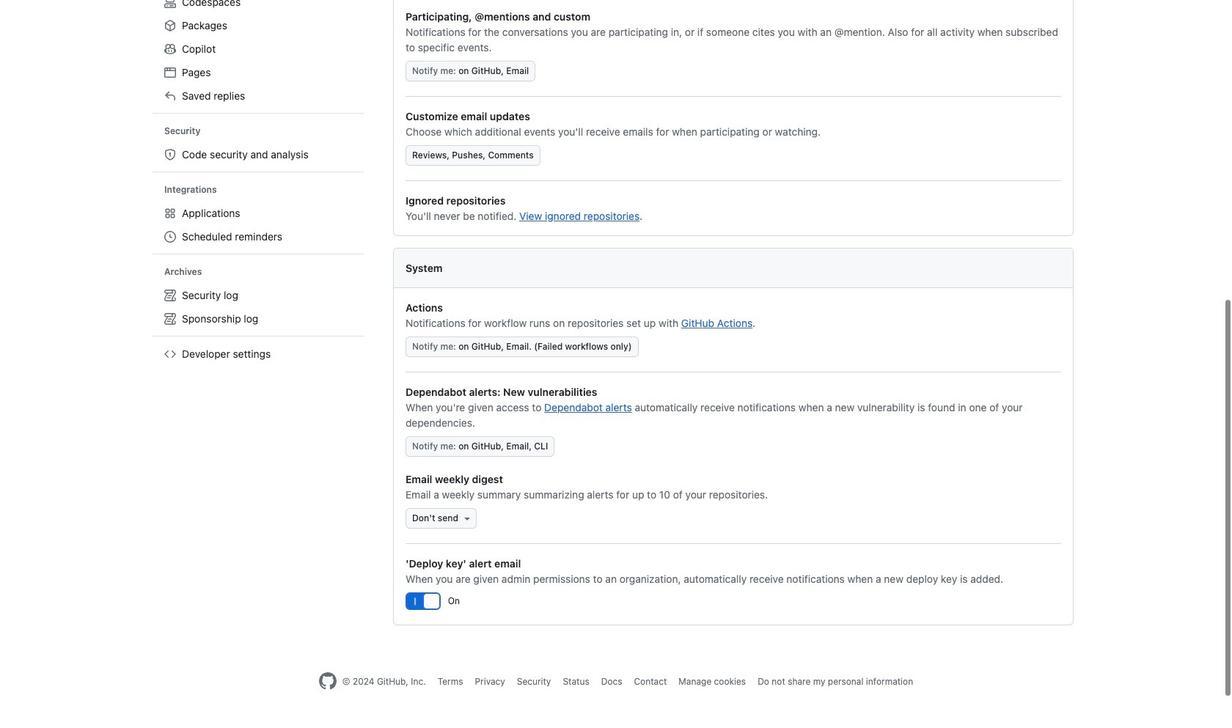 Task type: locate. For each thing, give the bounding box(es) containing it.
1 list from the top
[[158, 0, 358, 108]]

homepage image
[[319, 673, 337, 690]]

clock image
[[164, 231, 176, 243]]

code image
[[164, 348, 176, 360]]

copilot image
[[164, 43, 176, 55]]

apps image
[[164, 208, 176, 219]]

browser image
[[164, 67, 176, 78]]

log image
[[164, 290, 176, 302]]

list
[[158, 0, 358, 108], [158, 143, 358, 167], [158, 202, 358, 249], [158, 284, 358, 331]]



Task type: vqa. For each thing, say whether or not it's contained in the screenshot.
triangle down image
yes



Task type: describe. For each thing, give the bounding box(es) containing it.
log image
[[164, 313, 176, 325]]

3 list from the top
[[158, 202, 358, 249]]

2 list from the top
[[158, 143, 358, 167]]

4 list from the top
[[158, 284, 358, 331]]

shield lock image
[[164, 149, 176, 161]]

reply image
[[164, 90, 176, 102]]

package image
[[164, 20, 176, 32]]

triangle down image
[[461, 513, 473, 525]]

codespaces image
[[164, 0, 176, 8]]



